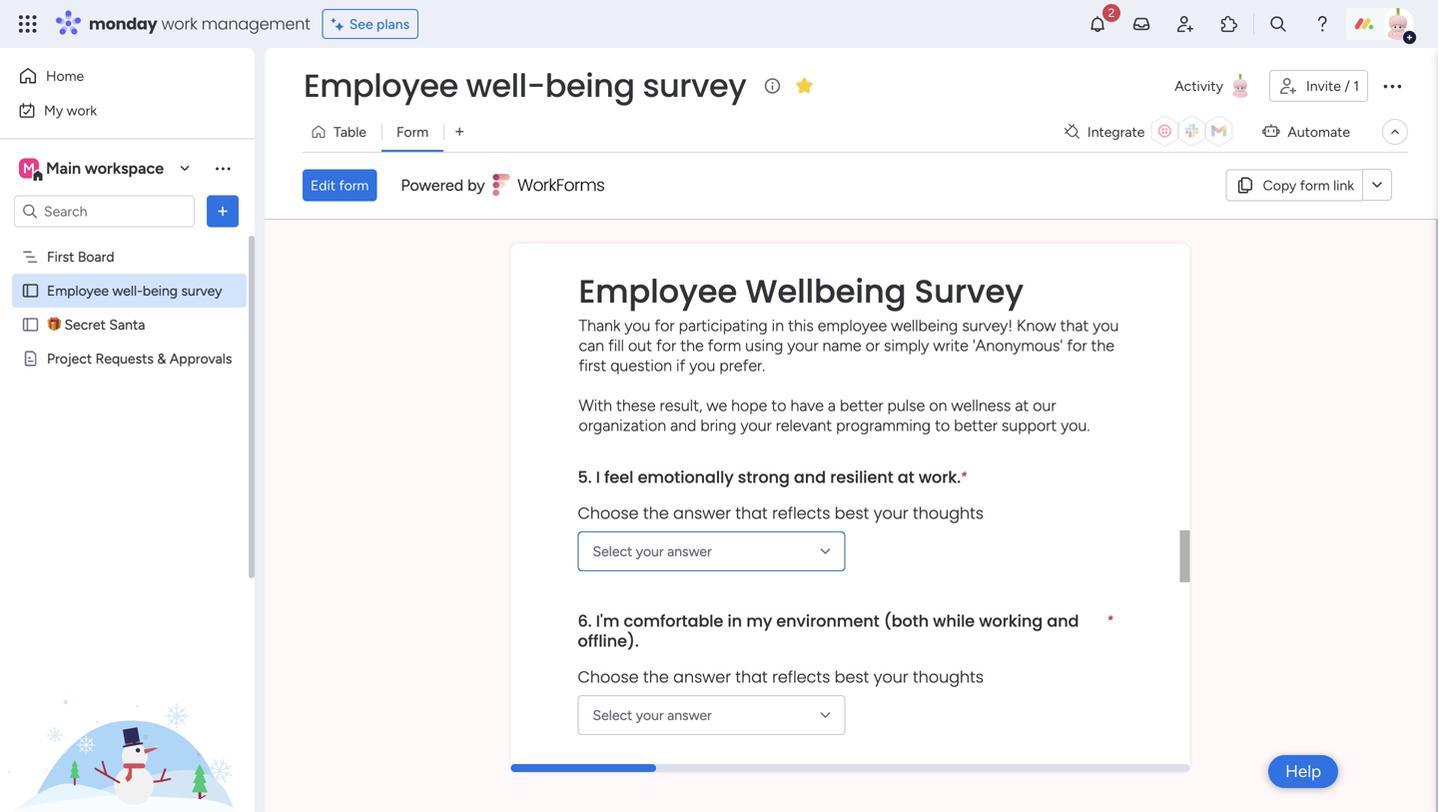 Task type: vqa. For each thing, say whether or not it's contained in the screenshot.
4MB
no



Task type: describe. For each thing, give the bounding box(es) containing it.
6.
[[578, 610, 592, 632]]

offline).
[[578, 630, 639, 652]]

you.
[[1061, 416, 1091, 435]]

your up comfortable
[[636, 543, 664, 560]]

your inside with these result, we hope to have a better pulse on wellness at our organization and bring your relevant programming to better support you.
[[741, 416, 772, 435]]

public board image for employee well-being survey
[[21, 281, 40, 300]]

in inside the 6. i'm comfortable in my environment (both while working and offline).
[[728, 610, 743, 632]]

group containing 6. i'm comfortable in my environment (both while working and offline).
[[578, 595, 1114, 759]]

Employee well-being survey field
[[299, 63, 752, 108]]

integrate
[[1088, 123, 1145, 140]]

&
[[157, 350, 166, 367]]

invite / 1 button
[[1270, 70, 1369, 102]]

help image
[[1313, 14, 1333, 34]]

approvals
[[170, 350, 232, 367]]

0 horizontal spatial employee
[[47, 282, 109, 299]]

lottie animation element
[[0, 611, 255, 812]]

or
[[866, 336, 880, 355]]

1 horizontal spatial being
[[545, 63, 635, 108]]

the down comfortable
[[643, 666, 669, 688]]

comfortable
[[624, 610, 724, 632]]

first
[[47, 248, 74, 265]]

workspace image
[[19, 157, 39, 179]]

the up if
[[681, 336, 704, 355]]

1 horizontal spatial survey
[[643, 63, 747, 108]]

0 vertical spatial well-
[[466, 63, 545, 108]]

select for 6. i'm comfortable in my environment (both while working and offline).
[[593, 707, 633, 724]]

form for copy
[[1301, 177, 1331, 194]]

wellness
[[952, 396, 1012, 415]]

inbox image
[[1132, 14, 1152, 34]]

wellbeing
[[891, 316, 959, 335]]

plans
[[377, 15, 410, 32]]

at inside with these result, we hope to have a better pulse on wellness at our organization and bring your relevant programming to better support you.
[[1016, 396, 1029, 415]]

for right 'anonymous'
[[1067, 336, 1088, 355]]

for up if
[[656, 336, 677, 355]]

copy form link button
[[1227, 169, 1363, 201]]

your inside thank you for participating in this employee wellbeing survey! know that you can fill out for the form using your name or simply write 'anonymous' for the first question if you prefer.
[[788, 336, 819, 355]]

if
[[676, 356, 686, 375]]

work.
[[919, 466, 961, 488]]

search everything image
[[1269, 14, 1289, 34]]

1
[[1354, 77, 1360, 94]]

invite
[[1307, 77, 1342, 94]]

while
[[934, 610, 975, 632]]

workspace selection element
[[19, 156, 167, 182]]

monday
[[89, 12, 157, 35]]

add view image
[[456, 125, 464, 139]]

best for 6. i'm comfortable in my environment (both while working and offline).
[[835, 666, 870, 688]]

project requests & approvals
[[47, 350, 232, 367]]

table button
[[303, 116, 382, 148]]

that inside thank you for participating in this employee wellbeing survey! know that you can fill out for the form using your name or simply write 'anonymous' for the first question if you prefer.
[[1061, 316, 1089, 335]]

employee wellbeing survey
[[579, 269, 1024, 313]]

with
[[579, 396, 612, 415]]

bring
[[701, 416, 737, 435]]

thoughts for 6. i'm comfortable in my environment (both while working and offline).
[[913, 666, 984, 688]]

3 group from the top
[[578, 759, 1114, 812]]

with these result, we hope to have a better pulse on wellness at our organization and bring your relevant programming to better support you.
[[579, 396, 1091, 435]]

project
[[47, 350, 92, 367]]

select your answer for 6. i'm comfortable in my environment (both while working and offline).
[[593, 707, 712, 724]]

link
[[1334, 177, 1355, 194]]

notifications image
[[1088, 14, 1108, 34]]

for up 'question'
[[655, 316, 675, 335]]

0 vertical spatial better
[[840, 396, 884, 415]]

public board image for 🎁 secret santa
[[21, 315, 40, 334]]

santa
[[109, 316, 145, 333]]

the down emotionally
[[643, 502, 669, 524]]

form
[[397, 123, 429, 140]]

1 horizontal spatial employee
[[304, 63, 458, 108]]

prefer.
[[720, 356, 766, 375]]

being inside list box
[[143, 282, 178, 299]]

survey!
[[963, 316, 1013, 335]]

home
[[46, 67, 84, 84]]

strong
[[738, 466, 790, 488]]

main
[[46, 159, 81, 178]]

remove from favorites image
[[795, 75, 815, 95]]

my work
[[44, 102, 97, 119]]

work for my
[[67, 102, 97, 119]]

show board description image
[[761, 76, 785, 96]]

survey
[[915, 269, 1024, 313]]

form for edit
[[339, 177, 369, 194]]

group containing 5. i feel emotionally strong and resilient at work.
[[578, 451, 1114, 595]]

0 horizontal spatial at
[[898, 466, 915, 488]]

relevant
[[776, 416, 832, 435]]

result,
[[660, 396, 703, 415]]

progress bar inside form form
[[511, 764, 657, 772]]

my
[[747, 610, 773, 632]]

1 vertical spatial *
[[1108, 613, 1114, 627]]

copy form link
[[1264, 177, 1355, 194]]

activity button
[[1167, 70, 1262, 102]]

reflects for 6. i'm comfortable in my environment (both while working and offline).
[[772, 666, 831, 688]]

select product image
[[18, 14, 38, 34]]

0 horizontal spatial you
[[625, 316, 651, 335]]

edit form
[[311, 177, 369, 194]]

fill
[[609, 336, 625, 355]]

on
[[930, 396, 948, 415]]

copy
[[1264, 177, 1297, 194]]

write
[[934, 336, 969, 355]]

select for 5. i feel emotionally strong and resilient at work.
[[593, 543, 633, 560]]

reflects for 5. i feel emotionally strong and resilient at work.
[[772, 502, 831, 524]]

management
[[202, 12, 310, 35]]

programming
[[836, 416, 931, 435]]

activity
[[1175, 77, 1224, 94]]

employee
[[818, 316, 887, 335]]

apps image
[[1220, 14, 1240, 34]]

help
[[1286, 761, 1322, 782]]

workforms logo image
[[493, 169, 606, 201]]

1 vertical spatial well-
[[112, 282, 143, 299]]

emotionally
[[638, 466, 734, 488]]

ruby anderson image
[[1383, 8, 1415, 40]]

* inside 5. i feel emotionally strong and resilient at work. *
[[961, 469, 967, 483]]

your down the resilient
[[874, 502, 909, 524]]

we
[[707, 396, 728, 415]]

work for monday
[[161, 12, 197, 35]]

monday work management
[[89, 12, 310, 35]]

i
[[596, 466, 600, 488]]

m
[[23, 160, 35, 177]]

hope
[[732, 396, 768, 415]]

0 horizontal spatial to
[[772, 396, 787, 415]]

form form
[[265, 220, 1437, 812]]

by
[[468, 176, 485, 195]]

powered by
[[401, 176, 485, 195]]

i'm
[[596, 610, 620, 632]]



Task type: locate. For each thing, give the bounding box(es) containing it.
1 vertical spatial that
[[736, 502, 768, 524]]

you right if
[[690, 356, 716, 375]]

🎁
[[47, 316, 61, 333]]

1 select your answer from the top
[[593, 543, 712, 560]]

0 vertical spatial survey
[[643, 63, 747, 108]]

0 vertical spatial that
[[1061, 316, 1089, 335]]

1 horizontal spatial and
[[794, 466, 826, 488]]

thoughts for 5. i feel emotionally strong and resilient at work.
[[913, 502, 984, 524]]

the
[[681, 336, 704, 355], [1092, 336, 1115, 355], [643, 502, 669, 524], [643, 666, 669, 688]]

1 vertical spatial better
[[954, 416, 998, 435]]

2 reflects from the top
[[772, 666, 831, 688]]

can
[[579, 336, 605, 355]]

name
[[823, 336, 862, 355]]

reflects down 5. i feel emotionally strong and resilient at work. *
[[772, 502, 831, 524]]

select up 'i'm'
[[593, 543, 633, 560]]

main workspace
[[46, 159, 164, 178]]

option
[[0, 239, 255, 243]]

secret
[[64, 316, 106, 333]]

form down participating
[[708, 336, 742, 355]]

2 select from the top
[[593, 707, 633, 724]]

powered
[[401, 176, 464, 195]]

0 vertical spatial options image
[[1381, 74, 1405, 98]]

that down strong
[[736, 502, 768, 524]]

1 horizontal spatial better
[[954, 416, 998, 435]]

my work button
[[12, 94, 215, 126]]

your down 'hope'
[[741, 416, 772, 435]]

0 vertical spatial *
[[961, 469, 967, 483]]

my
[[44, 102, 63, 119]]

know
[[1017, 316, 1057, 335]]

best down the resilient
[[835, 502, 870, 524]]

autopilot image
[[1263, 118, 1280, 144]]

choose for 6. i'm comfortable in my environment (both while working and offline).
[[578, 666, 639, 688]]

0 vertical spatial reflects
[[772, 502, 831, 524]]

thank you for participating in this employee wellbeing survey! know that you can fill out for the form using your name or simply write 'anonymous' for the first question if you prefer.
[[579, 316, 1119, 375]]

that for 6. i'm comfortable in my environment (both while working and offline).
[[736, 666, 768, 688]]

select your answer up comfortable
[[593, 543, 712, 560]]

better up programming
[[840, 396, 884, 415]]

well-
[[466, 63, 545, 108], [112, 282, 143, 299]]

employee up table
[[304, 63, 458, 108]]

automate
[[1288, 123, 1351, 140]]

feel
[[605, 466, 634, 488]]

see
[[349, 15, 373, 32]]

thoughts
[[913, 502, 984, 524], [913, 666, 984, 688]]

resilient
[[831, 466, 894, 488]]

form left link
[[1301, 177, 1331, 194]]

1 vertical spatial choose the answer that reflects best your thoughts
[[578, 666, 984, 688]]

0 horizontal spatial survey
[[181, 282, 222, 299]]

2 vertical spatial that
[[736, 666, 768, 688]]

better down wellness in the right of the page
[[954, 416, 998, 435]]

list box
[[0, 236, 255, 645]]

survey inside list box
[[181, 282, 222, 299]]

2 public board image from the top
[[21, 315, 40, 334]]

1 vertical spatial to
[[935, 416, 951, 435]]

2 choose from the top
[[578, 666, 639, 688]]

question
[[611, 356, 672, 375]]

1 best from the top
[[835, 502, 870, 524]]

employee well-being survey up santa
[[47, 282, 222, 299]]

1 choose the answer that reflects best your thoughts from the top
[[578, 502, 984, 524]]

0 horizontal spatial and
[[671, 416, 697, 435]]

help button
[[1269, 755, 1339, 788]]

* down wellness in the right of the page
[[961, 469, 967, 483]]

choose down offline).
[[578, 666, 639, 688]]

2 image
[[1103, 1, 1121, 23]]

1 vertical spatial best
[[835, 666, 870, 688]]

2 select your answer from the top
[[593, 707, 712, 724]]

0 horizontal spatial better
[[840, 396, 884, 415]]

employee well-being survey up add view icon
[[304, 63, 747, 108]]

your down (both
[[874, 666, 909, 688]]

0 horizontal spatial well-
[[112, 282, 143, 299]]

2 thoughts from the top
[[913, 666, 984, 688]]

in left this
[[772, 316, 784, 335]]

select down offline).
[[593, 707, 633, 724]]

thank
[[579, 316, 621, 335]]

and down result, on the left of the page
[[671, 416, 697, 435]]

using
[[746, 336, 784, 355]]

support
[[1002, 416, 1057, 435]]

simply
[[884, 336, 930, 355]]

* right the working
[[1108, 613, 1114, 627]]

0 vertical spatial choose
[[578, 502, 639, 524]]

0 vertical spatial to
[[772, 396, 787, 415]]

6. i'm comfortable in my environment (both while working and offline).
[[578, 610, 1084, 652]]

form button
[[382, 116, 444, 148]]

choose for 5. i feel emotionally strong and resilient at work.
[[578, 502, 639, 524]]

you right know
[[1093, 316, 1119, 335]]

our
[[1033, 396, 1057, 415]]

workspace
[[85, 159, 164, 178]]

at up support
[[1016, 396, 1029, 415]]

employee up out
[[579, 269, 738, 313]]

out
[[628, 336, 653, 355]]

1 horizontal spatial options image
[[1381, 74, 1405, 98]]

(both
[[884, 610, 929, 632]]

form inside copy form link button
[[1301, 177, 1331, 194]]

/
[[1345, 77, 1351, 94]]

1 public board image from the top
[[21, 281, 40, 300]]

first board
[[47, 248, 114, 265]]

and
[[671, 416, 697, 435], [794, 466, 826, 488], [1048, 610, 1080, 632]]

you up out
[[625, 316, 651, 335]]

2 vertical spatial and
[[1048, 610, 1080, 632]]

public board image
[[21, 281, 40, 300], [21, 315, 40, 334]]

that down my
[[736, 666, 768, 688]]

2 group from the top
[[578, 595, 1114, 759]]

form inside edit form button
[[339, 177, 369, 194]]

1 horizontal spatial well-
[[466, 63, 545, 108]]

select
[[593, 543, 633, 560], [593, 707, 633, 724]]

and right the working
[[1048, 610, 1080, 632]]

Search in workspace field
[[42, 200, 167, 223]]

1 horizontal spatial work
[[161, 12, 197, 35]]

1 choose from the top
[[578, 502, 639, 524]]

a
[[828, 396, 836, 415]]

1 horizontal spatial you
[[690, 356, 716, 375]]

best for 5. i feel emotionally strong and resilient at work.
[[835, 502, 870, 524]]

0 vertical spatial choose the answer that reflects best your thoughts
[[578, 502, 984, 524]]

0 horizontal spatial employee well-being survey
[[47, 282, 222, 299]]

have
[[791, 396, 824, 415]]

organization
[[579, 416, 667, 435]]

progress bar
[[511, 764, 657, 772]]

0 vertical spatial employee well-being survey
[[304, 63, 747, 108]]

2 horizontal spatial you
[[1093, 316, 1119, 335]]

form
[[1301, 177, 1331, 194], [339, 177, 369, 194], [708, 336, 742, 355]]

1 vertical spatial thoughts
[[913, 666, 984, 688]]

these
[[616, 396, 656, 415]]

1 vertical spatial at
[[898, 466, 915, 488]]

5. i feel emotionally strong and resilient at work. *
[[578, 466, 967, 488]]

0 vertical spatial select your answer
[[593, 543, 712, 560]]

edit form button
[[303, 169, 377, 201]]

options image right 1
[[1381, 74, 1405, 98]]

1 vertical spatial and
[[794, 466, 826, 488]]

1 horizontal spatial employee well-being survey
[[304, 63, 747, 108]]

2 horizontal spatial and
[[1048, 610, 1080, 632]]

this
[[788, 316, 814, 335]]

'anonymous'
[[973, 336, 1063, 355]]

1 vertical spatial employee well-being survey
[[47, 282, 222, 299]]

choose down i
[[578, 502, 639, 524]]

better
[[840, 396, 884, 415], [954, 416, 998, 435]]

form right edit
[[339, 177, 369, 194]]

choose the answer that reflects best your thoughts down 5. i feel emotionally strong and resilient at work. *
[[578, 502, 984, 524]]

1 vertical spatial options image
[[213, 201, 233, 221]]

1 select from the top
[[593, 543, 633, 560]]

participating
[[679, 316, 768, 335]]

0 vertical spatial best
[[835, 502, 870, 524]]

in inside thank you for participating in this employee wellbeing survey! know that you can fill out for the form using your name or simply write 'anonymous' for the first question if you prefer.
[[772, 316, 784, 335]]

home button
[[12, 60, 215, 92]]

0 vertical spatial public board image
[[21, 281, 40, 300]]

select your answer for 5. i feel emotionally strong and resilient at work.
[[593, 543, 712, 560]]

options image
[[1381, 74, 1405, 98], [213, 201, 233, 221]]

list box containing first board
[[0, 236, 255, 645]]

at left 'work.'
[[898, 466, 915, 488]]

2 horizontal spatial form
[[1301, 177, 1331, 194]]

answer
[[674, 502, 731, 524], [668, 543, 712, 560], [674, 666, 731, 688], [668, 707, 712, 724]]

and inside the 6. i'm comfortable in my environment (both while working and offline).
[[1048, 610, 1080, 632]]

work inside button
[[67, 102, 97, 119]]

work right monday
[[161, 12, 197, 35]]

1 horizontal spatial at
[[1016, 396, 1029, 415]]

to down 'on'
[[935, 416, 951, 435]]

1 vertical spatial public board image
[[21, 315, 40, 334]]

in
[[772, 316, 784, 335], [728, 610, 743, 632]]

1 vertical spatial work
[[67, 102, 97, 119]]

that right know
[[1061, 316, 1089, 335]]

and inside with these result, we hope to have a better pulse on wellness at our organization and bring your relevant programming to better support you.
[[671, 416, 697, 435]]

select your answer
[[593, 543, 712, 560], [593, 707, 712, 724]]

0 vertical spatial at
[[1016, 396, 1029, 415]]

options image down the workspace options icon
[[213, 201, 233, 221]]

choose the answer that reflects best your thoughts down my
[[578, 666, 984, 688]]

1 horizontal spatial form
[[708, 336, 742, 355]]

1 vertical spatial survey
[[181, 282, 222, 299]]

0 vertical spatial work
[[161, 12, 197, 35]]

group
[[578, 451, 1114, 595], [578, 595, 1114, 759], [578, 759, 1114, 812]]

1 vertical spatial choose
[[578, 666, 639, 688]]

wellbeing
[[746, 269, 907, 313]]

survey up approvals
[[181, 282, 222, 299]]

0 vertical spatial select
[[593, 543, 633, 560]]

0 horizontal spatial work
[[67, 102, 97, 119]]

to left have at the right
[[772, 396, 787, 415]]

0 vertical spatial and
[[671, 416, 697, 435]]

your down this
[[788, 336, 819, 355]]

the right 'anonymous'
[[1092, 336, 1115, 355]]

employee well-being survey inside list box
[[47, 282, 222, 299]]

environment
[[777, 610, 880, 632]]

0 horizontal spatial options image
[[213, 201, 233, 221]]

survey
[[643, 63, 747, 108], [181, 282, 222, 299]]

invite / 1
[[1307, 77, 1360, 94]]

employee well-being survey
[[304, 63, 747, 108], [47, 282, 222, 299]]

employee inside form form
[[579, 269, 738, 313]]

employee down first board
[[47, 282, 109, 299]]

best down the 6. i'm comfortable in my environment (both while working and offline).
[[835, 666, 870, 688]]

choose the answer that reflects best your thoughts
[[578, 502, 984, 524], [578, 666, 984, 688]]

choose the answer that reflects best your thoughts for 6. i'm comfortable in my environment (both while working and offline).
[[578, 666, 984, 688]]

0 vertical spatial in
[[772, 316, 784, 335]]

1 group from the top
[[578, 451, 1114, 595]]

0 horizontal spatial *
[[961, 469, 967, 483]]

workspace options image
[[213, 158, 233, 178]]

1 horizontal spatial in
[[772, 316, 784, 335]]

table
[[334, 123, 367, 140]]

and right strong
[[794, 466, 826, 488]]

1 vertical spatial select your answer
[[593, 707, 712, 724]]

invite members image
[[1176, 14, 1196, 34]]

choose the answer that reflects best your thoughts for 5. i feel emotionally strong and resilient at work.
[[578, 502, 984, 524]]

0 vertical spatial being
[[545, 63, 635, 108]]

1 horizontal spatial to
[[935, 416, 951, 435]]

collapse board header image
[[1388, 124, 1404, 140]]

that for 5. i feel emotionally strong and resilient at work.
[[736, 502, 768, 524]]

choose
[[578, 502, 639, 524], [578, 666, 639, 688]]

board
[[78, 248, 114, 265]]

0 vertical spatial thoughts
[[913, 502, 984, 524]]

*
[[961, 469, 967, 483], [1108, 613, 1114, 627]]

2 best from the top
[[835, 666, 870, 688]]

dapulse integrations image
[[1065, 124, 1080, 139]]

reflects
[[772, 502, 831, 524], [772, 666, 831, 688]]

1 vertical spatial select
[[593, 707, 633, 724]]

1 vertical spatial reflects
[[772, 666, 831, 688]]

pulse
[[888, 396, 926, 415]]

survey left show board description icon
[[643, 63, 747, 108]]

work
[[161, 12, 197, 35], [67, 102, 97, 119]]

see plans
[[349, 15, 410, 32]]

thoughts down while
[[913, 666, 984, 688]]

1 vertical spatial being
[[143, 282, 178, 299]]

select your answer down offline).
[[593, 707, 712, 724]]

1 horizontal spatial *
[[1108, 613, 1114, 627]]

lottie animation image
[[0, 611, 255, 812]]

0 horizontal spatial being
[[143, 282, 178, 299]]

2 choose the answer that reflects best your thoughts from the top
[[578, 666, 984, 688]]

1 thoughts from the top
[[913, 502, 984, 524]]

0 horizontal spatial in
[[728, 610, 743, 632]]

your down offline).
[[636, 707, 664, 724]]

1 vertical spatial in
[[728, 610, 743, 632]]

see plans button
[[322, 9, 419, 39]]

2 horizontal spatial employee
[[579, 269, 738, 313]]

thoughts down 'work.'
[[913, 502, 984, 524]]

1 reflects from the top
[[772, 502, 831, 524]]

5.
[[578, 466, 592, 488]]

form inside thank you for participating in this employee wellbeing survey! know that you can fill out for the form using your name or simply write 'anonymous' for the first question if you prefer.
[[708, 336, 742, 355]]

in left my
[[728, 610, 743, 632]]

employee
[[304, 63, 458, 108], [579, 269, 738, 313], [47, 282, 109, 299]]

reflects down the 6. i'm comfortable in my environment (both while working and offline).
[[772, 666, 831, 688]]

work right my
[[67, 102, 97, 119]]

0 horizontal spatial form
[[339, 177, 369, 194]]



